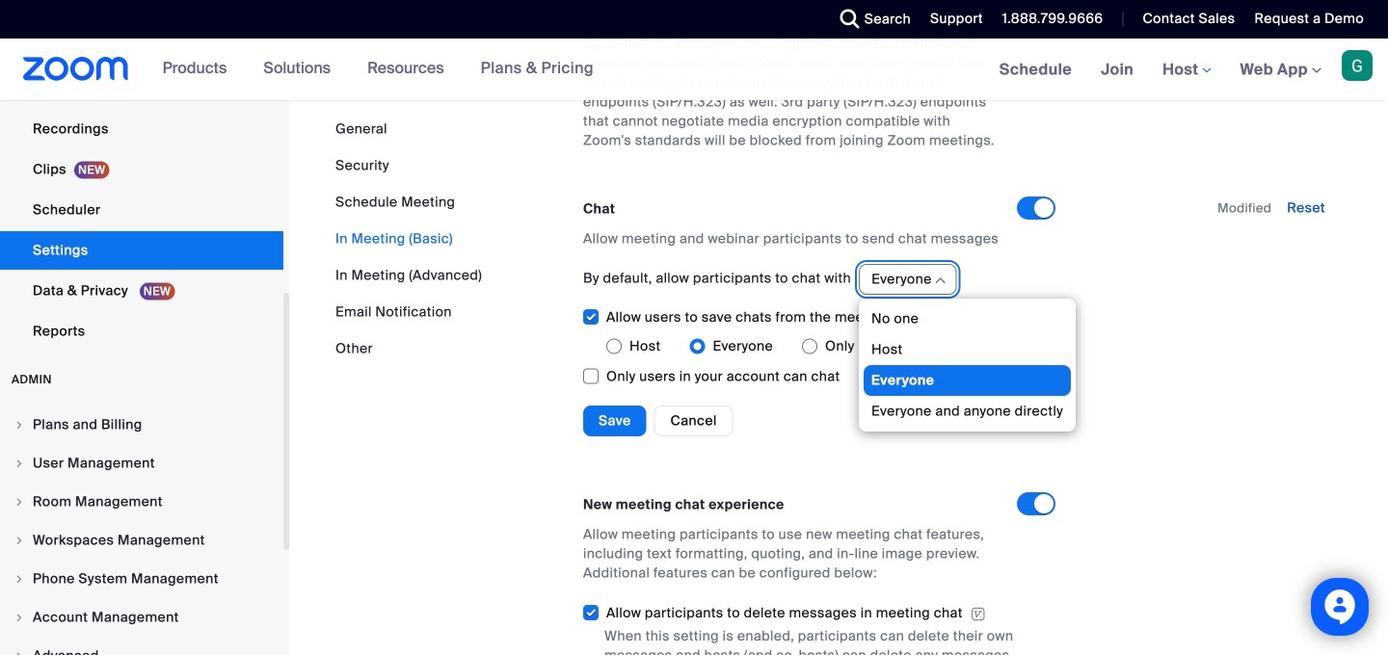 Task type: locate. For each thing, give the bounding box(es) containing it.
7 menu item from the top
[[0, 638, 283, 655]]

admin menu menu
[[0, 407, 283, 655]]

3 menu item from the top
[[0, 484, 283, 521]]

allow users to save chats from the meeting option group
[[606, 331, 1017, 362]]

right image for 1st menu item from the bottom
[[13, 651, 25, 655]]

personal menu menu
[[0, 0, 283, 353]]

1 vertical spatial right image
[[13, 574, 25, 585]]

menu item
[[0, 407, 283, 443], [0, 445, 283, 482], [0, 484, 283, 521], [0, 522, 283, 559], [0, 561, 283, 598], [0, 600, 283, 636], [0, 638, 283, 655]]

1 menu item from the top
[[0, 407, 283, 443]]

2 right image from the top
[[13, 496, 25, 508]]

side navigation navigation
[[0, 0, 289, 655]]

menu bar
[[335, 120, 482, 359]]

1 right image from the top
[[13, 419, 25, 431]]

list box
[[864, 304, 1071, 427]]

2 menu item from the top
[[0, 445, 283, 482]]

0 vertical spatial right image
[[13, 458, 25, 469]]

right image
[[13, 419, 25, 431], [13, 496, 25, 508], [13, 535, 25, 547], [13, 612, 25, 624]]

3 right image from the top
[[13, 651, 25, 655]]

1 right image from the top
[[13, 458, 25, 469]]

right image for 5th menu item from the top of the admin menu menu
[[13, 574, 25, 585]]

zoom logo image
[[23, 57, 129, 81]]

meetings navigation
[[985, 39, 1388, 102]]

4 menu item from the top
[[0, 522, 283, 559]]

'support version for 'allow participants to delete messages in meeting chat image
[[970, 606, 986, 623]]

2 vertical spatial right image
[[13, 651, 25, 655]]

right image for 6th menu item from the bottom
[[13, 458, 25, 469]]

right image
[[13, 458, 25, 469], [13, 574, 25, 585], [13, 651, 25, 655]]

2 right image from the top
[[13, 574, 25, 585]]

banner
[[0, 39, 1388, 102]]



Task type: describe. For each thing, give the bounding box(es) containing it.
5 menu item from the top
[[0, 561, 283, 598]]

3 right image from the top
[[13, 535, 25, 547]]

4 right image from the top
[[13, 612, 25, 624]]

profile picture image
[[1342, 50, 1373, 81]]

6 menu item from the top
[[0, 600, 283, 636]]

product information navigation
[[148, 39, 608, 100]]



Task type: vqa. For each thing, say whether or not it's contained in the screenshot.
"Recursion" Element
no



